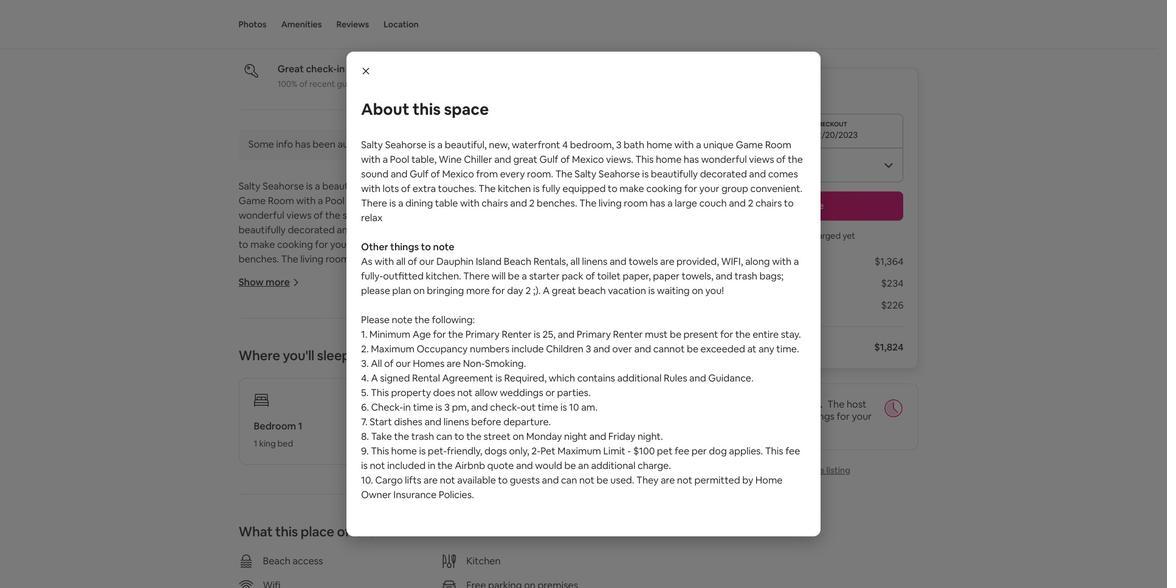 Task type: describe. For each thing, give the bounding box(es) containing it.
1 vertical spatial please
[[239, 370, 267, 382]]

some
[[248, 138, 274, 151]]

sound inside about this space dialog
[[361, 168, 389, 181]]

0 horizontal spatial group
[[352, 238, 379, 251]]

1 vertical spatial lifts
[[283, 559, 299, 572]]

1 vertical spatial dining
[[480, 238, 508, 251]]

1 vertical spatial kitchen.
[[359, 311, 395, 324]]

1 vertical spatial fully
[[569, 224, 588, 236]]

1 vertical spatial dauphin
[[314, 297, 351, 309]]

1 for bedroom 2
[[390, 438, 393, 449]]

living inside the salty seahorse is a beautiful, new, waterfront 4 bedroom, 3 bath home with a unique game room with a pool table, wine chiller and great gulf of mexico views. this home has wonderful views of the sound and gulf of mexico from every room. the salty seahorse is beautifully decorated and comes with lots of extra touches. the kitchen is fully equipped to make cooking for your group convenient. there is a dining table with chairs and 2 benches. the living room has a large couch and 2 chairs to relax
[[599, 197, 622, 210]]

a inside great check-in experience 100% of recent guests gave the check-in process a 5-star rating.
[[469, 78, 474, 89]]

1 vertical spatial provided,
[[554, 297, 597, 309]]

time down bedroom 2 1 king bed
[[416, 486, 436, 499]]

$234
[[882, 277, 904, 290]]

where you'll sleep
[[239, 347, 350, 364]]

great check-in experience 100% of recent guests gave the check-in process a 5-star rating.
[[278, 63, 525, 89]]

1. inside please note the following: 1. minimum age for the primary renter is 25, and primary renter must be present for the entire stay. 2. maximum occupancy numbers include children 3 and over and cannot be exceeded at any time. 3. all of our homes are non-smoking. 4. a signed rental agreement is required, which contains additional rules and guidance. 5. this property does not allow weddings or parties. 6. check-in time is 3 pm, and check-out time is 10 am. 7. start dishes and linens before departure. 8. take the trash can to the street on monday night and friday night. 9. this home is pet-friendly, dogs only, 2-pet maximum limit - $100 pet fee per dog applies. this fee is not included in the airbnb quote and would be an additional charge. 10. cargo lifts are not available to guests and can not be used. they are not permitted by home owner insurance policies.
[[361, 328, 368, 341]]

cleaning
[[708, 277, 747, 290]]

show more button
[[239, 276, 300, 289]]

bedroom, inside the salty seahorse is a beautiful, new, waterfront 4 bedroom, 3 bath home with a unique game room with a pool table, wine chiller and great gulf of mexico views. this home has wonderful views of the sound and gulf of mexico from every room. the salty seahorse is beautifully decorated and comes with lots of extra touches. the kitchen is fully equipped to make cooking for your group convenient. there is a dining table with chairs and 2 benches. the living room has a large couch and 2 chairs to relax
[[570, 139, 614, 151]]

5-
[[475, 78, 483, 89]]

5. inside about this space dialog
[[361, 387, 369, 400]]

1 vertical spatial dogs
[[362, 530, 385, 543]]

0 horizontal spatial wifi,
[[599, 297, 621, 309]]

1 vertical spatial table,
[[347, 194, 372, 207]]

1 vertical spatial every
[[482, 209, 507, 222]]

required, inside about this space dialog
[[504, 372, 547, 385]]

yourself
[[305, 37, 336, 48]]

0 vertical spatial show
[[450, 138, 475, 151]]

king for bedroom 1
[[259, 438, 276, 449]]

accepting
[[747, 410, 792, 423]]

12/20/2023 button
[[708, 114, 904, 148]]

- inside about this space dialog
[[628, 445, 631, 458]]

dining inside the salty seahorse is a beautiful, new, waterfront 4 bedroom, 3 bath home with a unique game room with a pool table, wine chiller and great gulf of mexico views. this home has wonderful views of the sound and gulf of mexico from every room. the salty seahorse is beautifully decorated and comes with lots of extra touches. the kitchen is fully equipped to make cooking for your group convenient. there is a dining table with chairs and 2 benches. the living room has a large couch and 2 chairs to relax
[[406, 197, 433, 210]]

won't
[[773, 230, 795, 241]]

0 horizontal spatial must
[[523, 384, 545, 397]]

1 horizontal spatial beach
[[381, 297, 409, 309]]

hours
[[739, 398, 765, 411]]

amenities button
[[281, 0, 322, 49]]

lifts inside please note the following: 1. minimum age for the primary renter is 25, and primary renter must be present for the entire stay. 2. maximum occupancy numbers include children 3 and over and cannot be exceeded at any time. 3. all of our homes are non-smoking. 4. a signed rental agreement is required, which contains additional rules and guidance. 5. this property does not allow weddings or parties. 6. check-in time is 3 pm, and check-out time is 10 am. 7. start dishes and linens before departure. 8. take the trash can to the street on monday night and friday night. 9. this home is pet-friendly, dogs only, 2-pet maximum limit - $100 pet fee per dog applies. this fee is not included in the airbnb quote and would be an additional charge. 10. cargo lifts are not available to guests and can not be used. they are not permitted by home owner insurance policies.
[[405, 474, 422, 487]]

0 horizontal spatial over
[[490, 413, 510, 426]]

1 vertical spatial decorated
[[288, 224, 335, 236]]

other
[[361, 241, 388, 254]]

as inside about this space dialog
[[361, 255, 373, 268]]

1 vertical spatial from
[[458, 209, 480, 222]]

contains inside about this space dialog
[[577, 372, 615, 385]]

1 vertical spatial numbers
[[348, 413, 387, 426]]

dates
[[708, 423, 733, 435]]

2- inside please note the following: 1. minimum age for the primary renter is 25, and primary renter must be present for the entire stay. 2. maximum occupancy numbers include children 3 and over and cannot be exceeded at any time. 3. all of our homes are non-smoking. 4. a signed rental agreement is required, which contains additional rules and guidance. 5. this property does not allow weddings or parties. 6. check-in time is 3 pm, and check-out time is 10 am. 7. start dishes and linens before departure. 8. take the trash can to the street on monday night and friday night. 9. this home is pet-friendly, dogs only, 2-pet maximum limit - $100 pet fee per dog applies. this fee is not included in the airbnb quote and would be an additional charge. 10. cargo lifts are not available to guests and can not be used. they are not permitted by home owner insurance policies.
[[532, 445, 541, 458]]

0 horizontal spatial cooking
[[277, 238, 313, 251]]

host
[[847, 398, 867, 411]]

time up bedroom 3 2 queen beds
[[538, 401, 559, 414]]

0 horizontal spatial occupancy
[[294, 413, 345, 426]]

self
[[278, 21, 295, 34]]

night. inside about this space dialog
[[638, 431, 663, 443]]

total before taxes
[[708, 341, 791, 354]]

be inside 'as with all of our dauphin island beach rentals, all linens and towels are provided, wifi, along with a fully-outfitted kitchen. there will be a starter pack of toilet paper, paper towels, and trash bags; please plan on bringing more for day 2 ;).  a great beach vacation is waiting on you!'
[[508, 270, 520, 283]]

3 inside bedroom 3 2 queen beds
[[570, 420, 575, 433]]

reserve
[[788, 199, 824, 212]]

0 horizontal spatial 3.
[[239, 443, 246, 455]]

this for report
[[810, 465, 825, 476]]

1 vertical spatial touches.
[[465, 224, 504, 236]]

9. inside about this space dialog
[[361, 445, 369, 458]]

0 horizontal spatial included
[[338, 545, 376, 558]]

0 horizontal spatial room
[[326, 253, 350, 266]]

100%
[[278, 78, 298, 89]]

beautifully inside about this space dialog
[[651, 168, 698, 181]]

access
[[293, 555, 323, 568]]

towels inside about this space dialog
[[629, 255, 658, 268]]

yet
[[843, 230, 856, 241]]

age inside please note the following: 1. minimum age for the primary renter is 25, and primary renter must be present for the entire stay. 2. maximum occupancy numbers include children 3 and over and cannot be exceeded at any time. 3. all of our homes are non-smoking. 4. a signed rental agreement is required, which contains additional rules and guidance. 5. this property does not allow weddings or parties. 6. check-in time is 3 pm, and check-out time is 10 am. 7. start dishes and linens before departure. 8. take the trash can to the street on monday night and friday night. 9. this home is pet-friendly, dogs only, 2-pet maximum limit - $100 pet fee per dog applies. this fee is not included in the airbnb quote and would be an additional charge. 10. cargo lifts are not available to guests and can not be used. they are not permitted by home owner insurance policies.
[[413, 328, 431, 341]]

5
[[739, 255, 745, 268]]

1 vertical spatial wine
[[374, 194, 397, 207]]

kitchen. inside about this space dialog
[[426, 270, 461, 283]]

for inside the host will stop accepting bookings for your dates soon.
[[837, 410, 850, 423]]

bedroom for bedroom 3
[[525, 420, 568, 433]]

1 vertical spatial unique
[[581, 180, 611, 193]]

cleaning fee
[[708, 277, 764, 290]]

what this place offers
[[239, 523, 374, 540]]

0 horizontal spatial owner
[[268, 574, 298, 587]]

report
[[781, 465, 808, 476]]

$273 x 5 nights button
[[708, 255, 774, 268]]

0 horizontal spatial departure.
[[381, 501, 429, 514]]

beach access
[[263, 555, 323, 568]]

only 7 hours left to book.
[[708, 398, 823, 411]]

0 horizontal spatial will
[[425, 311, 439, 324]]

offers
[[337, 523, 374, 540]]

start inside about this space dialog
[[370, 416, 392, 429]]

friendly, inside please note the following: 1. minimum age for the primary renter is 25, and primary renter must be present for the entire stay. 2. maximum occupancy numbers include children 3 and over and cannot be exceeded at any time. 3. all of our homes are non-smoking. 4. a signed rental agreement is required, which contains additional rules and guidance. 5. this property does not allow weddings or parties. 6. check-in time is 3 pm, and check-out time is 10 am. 7. start dishes and linens before departure. 8. take the trash can to the street on monday night and friday night. 9. this home is pet-friendly, dogs only, 2-pet maximum limit - $100 pet fee per dog applies. this fee is not included in the airbnb quote and would be an additional charge. 10. cargo lifts are not available to guests and can not be used. they are not permitted by home owner insurance policies.
[[447, 445, 483, 458]]

things
[[390, 241, 419, 254]]

decorated inside the salty seahorse is a beautiful, new, waterfront 4 bedroom, 3 bath home with a unique game room with a pool table, wine chiller and great gulf of mexico views. this home has wonderful views of the sound and gulf of mexico from every room. the salty seahorse is beautifully decorated and comes with lots of extra touches. the kitchen is fully equipped to make cooking for your group convenient. there is a dining table with chairs and 2 benches. the living room has a large couch and 2 chairs to relax
[[700, 168, 747, 181]]

airbnb inside please note the following: 1. minimum age for the primary renter is 25, and primary renter must be present for the entire stay. 2. maximum occupancy numbers include children 3 and over and cannot be exceeded at any time. 3. all of our homes are non-smoking. 4. a signed rental agreement is required, which contains additional rules and guidance. 5. this property does not allow weddings or parties. 6. check-in time is 3 pm, and check-out time is 10 am. 7. start dishes and linens before departure. 8. take the trash can to the street on monday night and friday night. 9. this home is pet-friendly, dogs only, 2-pet maximum limit - $100 pet fee per dog applies. this fee is not included in the airbnb quote and would be an additional charge. 10. cargo lifts are not available to guests and can not be used. they are not permitted by home owner insurance policies.
[[455, 460, 485, 473]]

bedroom 1 1 king bed
[[254, 420, 303, 449]]

photos
[[239, 19, 267, 30]]

numbers inside about this space dialog
[[470, 343, 510, 356]]

$273
[[708, 255, 730, 268]]

$1,364
[[875, 255, 904, 268]]

insurance inside about this space dialog
[[394, 489, 437, 502]]

pool inside the salty seahorse is a beautiful, new, waterfront 4 bedroom, 3 bath home with a unique game room with a pool table, wine chiller and great gulf of mexico views. this home has wonderful views of the sound and gulf of mexico from every room. the salty seahorse is beautifully decorated and comes with lots of extra touches. the kitchen is fully equipped to make cooking for your group convenient. there is a dining table with chairs and 2 benches. the living room has a large couch and 2 chairs to relax
[[390, 153, 410, 166]]

departure. inside please note the following: 1. minimum age for the primary renter is 25, and primary renter must be present for the entire stay. 2. maximum occupancy numbers include children 3 and over and cannot be exceeded at any time. 3. all of our homes are non-smoking. 4. a signed rental agreement is required, which contains additional rules and guidance. 5. this property does not allow weddings or parties. 6. check-in time is 3 pm, and check-out time is 10 am. 7. start dishes and linens before departure. 8. take the trash can to the street on monday night and friday night. 9. this home is pet-friendly, dogs only, 2-pet maximum limit - $100 pet fee per dog applies. this fee is not included in the airbnb quote and would be an additional charge. 10. cargo lifts are not available to guests and can not be used. they are not permitted by home owner insurance policies.
[[504, 416, 551, 429]]

1 vertical spatial permitted
[[572, 559, 618, 572]]

$273 x 5 nights
[[708, 255, 774, 268]]

equipped inside the salty seahorse is a beautiful, new, waterfront 4 bedroom, 3 bath home with a unique game room with a pool table, wine chiller and great gulf of mexico views. this home has wonderful views of the sound and gulf of mexico from every room. the salty seahorse is beautifully decorated and comes with lots of extra touches. the kitchen is fully equipped to make cooking for your group convenient. there is a dining table with chairs and 2 benches. the living room has a large couch and 2 chairs to relax
[[563, 182, 606, 195]]

8. inside about this space dialog
[[361, 431, 369, 443]]

this for about
[[413, 99, 441, 120]]

been
[[313, 138, 336, 151]]

only
[[708, 398, 729, 411]]

bringing inside about this space dialog
[[427, 285, 464, 297]]

1 vertical spatial your
[[330, 238, 350, 251]]

1 vertical spatial note
[[392, 314, 413, 327]]

0 horizontal spatial 10
[[447, 486, 457, 499]]

1 vertical spatial guidance.
[[586, 457, 631, 470]]

kitchen
[[467, 555, 501, 568]]

room inside the salty seahorse is a beautiful, new, waterfront 4 bedroom, 3 bath home with a unique game room with a pool table, wine chiller and great gulf of mexico views. this home has wonderful views of the sound and gulf of mexico from every room. the salty seahorse is beautifully decorated and comes with lots of extra touches. the kitchen is fully equipped to make cooking for your group convenient. there is a dining table with chairs and 2 benches. the living room has a large couch and 2 chairs to relax
[[765, 139, 792, 151]]

reserve button
[[708, 192, 904, 221]]

1 vertical spatial age
[[290, 384, 309, 397]]

0 horizontal spatial cargo
[[253, 559, 280, 572]]

you
[[756, 230, 771, 241]]

1 vertical spatial cannot
[[531, 413, 562, 426]]

permitted inside about this space dialog
[[695, 474, 740, 487]]

1 horizontal spatial 1
[[298, 420, 303, 433]]

check- inside please note the following: 1. minimum age for the primary renter is 25, and primary renter must be present for the entire stay. 2. maximum occupancy numbers include children 3 and over and cannot be exceeded at any time. 3. all of our homes are non-smoking. 4. a signed rental agreement is required, which contains additional rules and guidance. 5. this property does not allow weddings or parties. 6. check-in time is 3 pm, and check-out time is 10 am. 7. start dishes and linens before departure. 8. take the trash can to the street on monday night and friday night. 9. this home is pet-friendly, dogs only, 2-pet maximum limit - $100 pet fee per dog applies. this fee is not included in the airbnb quote and would be an additional charge. 10. cargo lifts are not available to guests and can not be used. they are not permitted by home owner insurance policies.
[[490, 401, 521, 414]]

non- inside about this space dialog
[[463, 358, 485, 370]]

1 vertical spatial bath
[[501, 180, 522, 193]]

1 vertical spatial any
[[239, 428, 254, 441]]

show original button
[[450, 138, 511, 151]]

;). inside 'as with all of our dauphin island beach rentals, all linens and towels are provided, wifi, along with a fully-outfitted kitchen. there will be a starter pack of toilet paper, paper towels, and trash bags; please plan on bringing more for day 2 ;).  a great beach vacation is waiting on you!'
[[533, 285, 541, 297]]

1 vertical spatial table
[[510, 238, 533, 251]]

of inside great check-in experience 100% of recent guests gave the check-in process a 5-star rating.
[[299, 78, 308, 89]]

0 horizontal spatial property
[[269, 472, 309, 485]]

1 vertical spatial fully-
[[295, 311, 317, 324]]

relax inside about this space dialog
[[361, 212, 383, 224]]

1 vertical spatial waiting
[[247, 340, 280, 353]]

$1,824
[[875, 341, 904, 354]]

0 vertical spatial before
[[733, 341, 764, 354]]

12/20/2023
[[814, 130, 858, 140]]

location button
[[384, 0, 419, 49]]

0 horizontal spatial beautiful,
[[322, 180, 364, 193]]

check- inside about this space dialog
[[371, 401, 403, 414]]

1 horizontal spatial extra
[[440, 224, 463, 236]]

0 horizontal spatial -
[[505, 530, 509, 543]]

0 horizontal spatial 1.
[[239, 384, 245, 397]]

location
[[384, 19, 419, 30]]

1 vertical spatial available
[[335, 559, 374, 572]]

take inside about this space dialog
[[371, 431, 392, 443]]

king for bedroom 2
[[395, 438, 411, 449]]

convenient. inside the salty seahorse is a beautiful, new, waterfront 4 bedroom, 3 bath home with a unique game room with a pool table, wine chiller and great gulf of mexico views. this home has wonderful views of the sound and gulf of mexico from every room. the salty seahorse is beautifully decorated and comes with lots of extra touches. the kitchen is fully equipped to make cooking for your group convenient. there is a dining table with chairs and 2 benches. the living room has a large couch and 2 chairs to relax
[[751, 182, 803, 195]]

bedroom 3 2 queen beds
[[525, 420, 578, 449]]

beach inside 'as with all of our dauphin island beach rentals, all linens and towels are provided, wifi, along with a fully-outfitted kitchen. there will be a starter pack of toilet paper, paper towels, and trash bags; please plan on bringing more for day 2 ;).  a great beach vacation is waiting on you!'
[[504, 255, 532, 268]]

book.
[[797, 398, 823, 411]]

towels, inside 'as with all of our dauphin island beach rentals, all linens and towels are provided, wifi, along with a fully-outfitted kitchen. there will be a starter pack of toilet paper, paper towels, and trash bags; please plan on bringing more for day 2 ;).  a great beach vacation is waiting on you!'
[[682, 270, 714, 283]]

1 vertical spatial entire
[[239, 399, 265, 412]]

2 vertical spatial beach
[[263, 555, 291, 568]]

bedroom 2 1 king bed
[[390, 420, 440, 449]]

included inside about this space dialog
[[387, 460, 426, 473]]

owner inside about this space dialog
[[361, 489, 392, 502]]

the host will stop accepting bookings for your dates soon.
[[708, 398, 872, 435]]

per inside please note the following: 1. minimum age for the primary renter is 25, and primary renter must be present for the entire stay. 2. maximum occupancy numbers include children 3 and over and cannot be exceeded at any time. 3. all of our homes are non-smoking. 4. a signed rental agreement is required, which contains additional rules and guidance. 5. this property does not allow weddings or parties. 6. check-in time is 3 pm, and check-out time is 10 am. 7. start dishes and linens before departure. 8. take the trash can to the street on monday night and friday night. 9. this home is pet-friendly, dogs only, 2-pet maximum limit - $100 pet fee per dog applies. this fee is not included in the airbnb quote and would be an additional charge. 10. cargo lifts are not available to guests and can not be used. they are not permitted by home owner insurance policies.
[[692, 445, 707, 458]]

charge. inside please note the following: 1. minimum age for the primary renter is 25, and primary renter must be present for the entire stay. 2. maximum occupancy numbers include children 3 and over and cannot be exceeded at any time. 3. all of our homes are non-smoking. 4. a signed rental agreement is required, which contains additional rules and guidance. 5. this property does not allow weddings or parties. 6. check-in time is 3 pm, and check-out time is 10 am. 7. start dishes and linens before departure. 8. take the trash can to the street on monday night and friday night. 9. this home is pet-friendly, dogs only, 2-pet maximum limit - $100 pet fee per dog applies. this fee is not included in the airbnb quote and would be an additional charge. 10. cargo lifts are not available to guests and can not be used. they are not permitted by home owner insurance policies.
[[638, 460, 671, 473]]

0 horizontal spatial waterfront
[[389, 180, 438, 193]]

beds
[[559, 438, 578, 449]]

0 horizontal spatial present
[[561, 384, 596, 397]]

taxes
[[766, 341, 791, 354]]

0 horizontal spatial dishes
[[272, 501, 300, 514]]

views inside the salty seahorse is a beautiful, new, waterfront 4 bedroom, 3 bath home with a unique game room with a pool table, wine chiller and great gulf of mexico views. this home has wonderful views of the sound and gulf of mexico from every room. the salty seahorse is beautifully decorated and comes with lots of extra touches. the kitchen is fully equipped to make cooking for your group convenient. there is a dining table with chairs and 2 benches. the living room has a large couch and 2 chairs to relax
[[749, 153, 774, 166]]

guidance. inside about this space dialog
[[709, 372, 754, 385]]

x
[[732, 255, 737, 268]]

2 vertical spatial note
[[269, 370, 290, 382]]

parties. inside please note the following: 1. minimum age for the primary renter is 25, and primary renter must be present for the entire stay. 2. maximum occupancy numbers include children 3 and over and cannot be exceeded at any time. 3. all of our homes are non-smoking. 4. a signed rental agreement is required, which contains additional rules and guidance. 5. this property does not allow weddings or parties. 6. check-in time is 3 pm, and check-out time is 10 am. 7. start dishes and linens before departure. 8. take the trash can to the street on monday night and friday night. 9. this home is pet-friendly, dogs only, 2-pet maximum limit - $100 pet fee per dog applies. this fee is not included in the airbnb quote and would be an additional charge. 10. cargo lifts are not available to guests and can not be used. they are not permitted by home owner insurance policies.
[[557, 387, 591, 400]]

they inside please note the following: 1. minimum age for the primary renter is 25, and primary renter must be present for the entire stay. 2. maximum occupancy numbers include children 3 and over and cannot be exceeded at any time. 3. all of our homes are non-smoking. 4. a signed rental agreement is required, which contains additional rules and guidance. 5. this property does not allow weddings or parties. 6. check-in time is 3 pm, and check-out time is 10 am. 7. start dishes and linens before departure. 8. take the trash can to the street on monday night and friday night. 9. this home is pet-friendly, dogs only, 2-pet maximum limit - $100 pet fee per dog applies. this fee is not included in the airbnb quote and would be an additional charge. 10. cargo lifts are not available to guests and can not be used. they are not permitted by home owner insurance policies.
[[637, 474, 659, 487]]

1 vertical spatial charge.
[[589, 545, 622, 558]]

stop
[[724, 410, 744, 423]]

some info has been automatically translated. show original
[[248, 138, 511, 151]]

1 vertical spatial quote
[[438, 545, 465, 558]]

1 vertical spatial bringing
[[409, 326, 446, 339]]

friday inside please note the following: 1. minimum age for the primary renter is 25, and primary renter must be present for the entire stay. 2. maximum occupancy numbers include children 3 and over and cannot be exceeded at any time. 3. all of our homes are non-smoking. 4. a signed rental agreement is required, which contains additional rules and guidance. 5. this property does not allow weddings or parties. 6. check-in time is 3 pm, and check-out time is 10 am. 7. start dishes and linens before departure. 8. take the trash can to the street on monday night and friday night. 9. this home is pet-friendly, dogs only, 2-pet maximum limit - $100 pet fee per dog applies. this fee is not included in the airbnb quote and would be an additional charge. 10. cargo lifts are not available to guests and can not be used. they are not permitted by home owner insurance policies.
[[609, 431, 636, 443]]

7
[[731, 398, 737, 411]]

sleep
[[317, 347, 350, 364]]

total
[[708, 341, 731, 354]]

report this listing button
[[761, 465, 851, 476]]

experience
[[347, 63, 398, 75]]

0 horizontal spatial weddings
[[377, 472, 421, 485]]

about
[[361, 99, 409, 120]]

photos button
[[239, 0, 267, 49]]

before inside about this space dialog
[[471, 416, 502, 429]]

lots inside about this space dialog
[[383, 182, 399, 195]]

1 vertical spatial paper
[[587, 311, 613, 324]]

self check-in check yourself in with the keypad.
[[278, 21, 411, 48]]

1 vertical spatial would
[[486, 545, 513, 558]]

salty seahorse is a beautiful, new, waterfront 4 bedroom, 3 bath home with a unique game room with a pool table, wine chiller and great gulf of mexico views. this home has wonderful views of the sound and gulf of mexico from every room. the salty seahorse is beautifully decorated and comes with lots of extra touches. the kitchen is fully equipped to make cooking for your group convenient. there is a dining table with chairs and 2 benches. the living room has a large couch and 2 chairs to relax inside about this space dialog
[[361, 139, 803, 224]]

0 horizontal spatial time.
[[257, 428, 279, 441]]

with inside self check-in check yourself in with the keypad.
[[346, 37, 363, 48]]

0 horizontal spatial along
[[239, 311, 263, 324]]

0 horizontal spatial views
[[287, 209, 312, 222]]

vacation inside about this space dialog
[[608, 285, 646, 297]]

1 vertical spatial ;).
[[515, 326, 522, 339]]

entire inside please note the following: 1. minimum age for the primary renter is 25, and primary renter must be present for the entire stay. 2. maximum occupancy numbers include children 3 and over and cannot be exceeded at any time. 3. all of our homes are non-smoking. 4. a signed rental agreement is required, which contains additional rules and guidance. 5. this property does not allow weddings or parties. 6. check-in time is 3 pm, and check-out time is 10 am. 7. start dishes and linens before departure. 8. take the trash can to the street on monday night and friday night. 9. this home is pet-friendly, dogs only, 2-pet maximum limit - $100 pet fee per dog applies. this fee is not included in the airbnb quote and would be an additional charge. 10. cargo lifts are not available to guests and can not be used. they are not permitted by home owner insurance policies.
[[753, 328, 779, 341]]

1 vertical spatial parties.
[[435, 472, 468, 485]]

about this space
[[361, 99, 489, 120]]

original
[[477, 138, 511, 151]]

great
[[278, 63, 304, 75]]

present inside about this space dialog
[[684, 328, 718, 341]]

2 vertical spatial guests
[[388, 559, 418, 572]]

1 vertical spatial or
[[423, 472, 433, 485]]

bedroom for bedroom 1
[[254, 420, 296, 433]]

where
[[239, 347, 280, 364]]

left
[[767, 398, 783, 411]]

0 horizontal spatial homes
[[290, 443, 322, 455]]

1 vertical spatial benches.
[[239, 253, 279, 266]]

soon.
[[735, 423, 759, 435]]

1 vertical spatial monday
[[404, 516, 440, 528]]

1 vertical spatial towels
[[506, 297, 536, 309]]

1 vertical spatial day
[[489, 326, 505, 339]]

at inside about this space dialog
[[748, 343, 757, 356]]

reviews
[[337, 19, 369, 30]]

cleaning fee button
[[708, 277, 764, 290]]

your inside about this space dialog
[[700, 182, 720, 195]]

recent
[[310, 78, 335, 89]]

2 inside bedroom 3 2 queen beds
[[525, 438, 530, 449]]

1 vertical spatial equipped
[[590, 224, 633, 236]]

translated.
[[400, 138, 448, 151]]

must inside about this space dialog
[[645, 328, 668, 341]]

from inside the salty seahorse is a beautiful, new, waterfront 4 bedroom, 3 bath home with a unique game room with a pool table, wine chiller and great gulf of mexico views. this home has wonderful views of the sound and gulf of mexico from every room. the salty seahorse is beautifully decorated and comes with lots of extra touches. the kitchen is fully equipped to make cooking for your group convenient. there is a dining table with chairs and 2 benches. the living room has a large couch and 2 chairs to relax
[[476, 168, 498, 181]]

0 horizontal spatial rental
[[290, 457, 318, 470]]

please note the following: 1. minimum age for the primary renter is 25, and primary renter must be present for the entire stay. 2. maximum occupancy numbers include children 3 and over and cannot be exceeded at any time. 3. all of our homes are non-smoking. 4. a signed rental agreement is required, which contains additional rules and guidance. 5. this property does not allow weddings or parties. 6. check-in time is 3 pm, and check-out time is 10 am. 7. start dishes and linens before departure. 8. take the trash can to the street on monday night and friday night. 9. this home is pet-friendly, dogs only, 2-pet maximum limit - $100 pet fee per dog applies. this fee is not included in the airbnb quote and would be an additional charge. 10. cargo lifts are not available to guests and can not be used. they are not permitted by home owner insurance policies. inside about this space dialog
[[361, 314, 801, 502]]

0 horizontal spatial outfitted
[[317, 311, 357, 324]]

what
[[239, 523, 273, 540]]

0 horizontal spatial views.
[[541, 194, 569, 207]]

1 vertical spatial beach
[[562, 326, 590, 339]]

automatically
[[338, 138, 398, 151]]

1 vertical spatial required,
[[382, 457, 424, 470]]

any inside about this space dialog
[[759, 343, 775, 356]]

policies. inside about this space dialog
[[439, 489, 474, 502]]

amenities
[[281, 19, 322, 30]]

place
[[301, 523, 334, 540]]

1 vertical spatial which
[[426, 457, 453, 470]]

report this listing
[[781, 465, 851, 476]]

check
[[278, 37, 303, 48]]

info
[[276, 138, 293, 151]]

$100 inside please note the following: 1. minimum age for the primary renter is 25, and primary renter must be present for the entire stay. 2. maximum occupancy numbers include children 3 and over and cannot be exceeded at any time. 3. all of our homes are non-smoking. 4. a signed rental agreement is required, which contains additional rules and guidance. 5. this property does not allow weddings or parties. 6. check-in time is 3 pm, and check-out time is 10 am. 7. start dishes and linens before departure. 8. take the trash can to the street on monday night and friday night. 9. this home is pet-friendly, dogs only, 2-pet maximum limit - $100 pet fee per dog applies. this fee is not included in the airbnb quote and would be an additional charge. 10. cargo lifts are not available to guests and can not be used. they are not permitted by home owner insurance policies.
[[634, 445, 655, 458]]

reviews button
[[337, 0, 369, 49]]

1 vertical spatial bags;
[[316, 326, 341, 339]]

0 horizontal spatial applies.
[[239, 545, 273, 558]]

the inside self check-in check yourself in with the keypad.
[[365, 37, 378, 48]]

limit inside about this space dialog
[[604, 445, 626, 458]]

rating.
[[500, 78, 525, 89]]

there inside the salty seahorse is a beautiful, new, waterfront 4 bedroom, 3 bath home with a unique game room with a pool table, wine chiller and great gulf of mexico views. this home has wonderful views of the sound and gulf of mexico from every room. the salty seahorse is beautifully decorated and comes with lots of extra touches. the kitchen is fully equipped to make cooking for your group convenient. there is a dining table with chairs and 2 benches. the living room has a large couch and 2 chairs to relax
[[361, 197, 387, 210]]

1 vertical spatial chiller
[[399, 194, 428, 207]]

1 vertical spatial home
[[239, 574, 266, 587]]

will inside 'as with all of our dauphin island beach rentals, all linens and towels are provided, wifi, along with a fully-outfitted kitchen. there will be a starter pack of toilet paper, paper towels, and trash bags; please plan on bringing more for day 2 ;).  a great beach vacation is waiting on you!'
[[492, 270, 506, 283]]

1 vertical spatial 7.
[[239, 501, 245, 514]]

time up bedroom 2 1 king bed
[[413, 401, 434, 414]]

star
[[483, 78, 498, 89]]

listing
[[827, 465, 851, 476]]

rentals, inside 'as with all of our dauphin island beach rentals, all linens and towels are provided, wifi, along with a fully-outfitted kitchen. there will be a starter pack of toilet paper, paper towels, and trash bags; please plan on bringing more for day 2 ;).  a great beach vacation is waiting on you!'
[[534, 255, 568, 268]]

0 horizontal spatial airbnb
[[406, 545, 436, 558]]

1 vertical spatial pool
[[325, 194, 345, 207]]

you'll
[[283, 347, 314, 364]]

wine inside the salty seahorse is a beautiful, new, waterfront 4 bedroom, 3 bath home with a unique game room with a pool table, wine chiller and great gulf of mexico views. this home has wonderful views of the sound and gulf of mexico from every room. the salty seahorse is beautifully decorated and comes with lots of extra touches. the kitchen is fully equipped to make cooking for your group convenient. there is a dining table with chairs and 2 benches. the living room has a large couch and 2 chairs to relax
[[439, 153, 462, 166]]

great inside the salty seahorse is a beautiful, new, waterfront 4 bedroom, 3 bath home with a unique game room with a pool table, wine chiller and great gulf of mexico views. this home has wonderful views of the sound and gulf of mexico from every room. the salty seahorse is beautifully decorated and comes with lots of extra touches. the kitchen is fully equipped to make cooking for your group convenient. there is a dining table with chairs and 2 benches. the living room has a large couch and 2 chairs to relax
[[513, 153, 538, 166]]

show more
[[239, 276, 290, 289]]

$226
[[882, 299, 904, 312]]

1 for bedroom 1
[[254, 438, 257, 449]]

1 vertical spatial only,
[[387, 530, 407, 543]]

1 vertical spatial pm,
[[330, 486, 347, 499]]



Task type: vqa. For each thing, say whether or not it's contained in the screenshot.
campaign
no



Task type: locate. For each thing, give the bounding box(es) containing it.
street inside about this space dialog
[[484, 431, 511, 443]]

;).
[[533, 285, 541, 297], [515, 326, 522, 339]]

owner up offers
[[361, 489, 392, 502]]

property up bedroom 2 1 king bed
[[391, 387, 431, 400]]

1 horizontal spatial provided,
[[677, 255, 719, 268]]

include
[[512, 343, 544, 356], [389, 413, 422, 426]]

couch up $273
[[700, 197, 727, 210]]

2 bedroom from the left
[[390, 420, 432, 433]]

1 vertical spatial an
[[529, 545, 540, 558]]

present down the cleaning
[[684, 328, 718, 341]]

friday
[[609, 431, 636, 443], [486, 516, 513, 528]]

1 vertical spatial views
[[287, 209, 312, 222]]

wine up other
[[374, 194, 397, 207]]

1 horizontal spatial guidance.
[[709, 372, 754, 385]]

owner down beach access in the left of the page
[[268, 574, 298, 587]]

3. inside about this space dialog
[[361, 358, 369, 370]]

0 horizontal spatial 2.
[[239, 413, 246, 426]]

7. inside about this space dialog
[[361, 416, 368, 429]]

children inside please note the following: 1. minimum age for the primary renter is 25, and primary renter must be present for the entire stay. 2. maximum occupancy numbers include children 3 and over and cannot be exceeded at any time. 3. all of our homes are non-smoking. 4. a signed rental agreement is required, which contains additional rules and guidance. 5. this property does not allow weddings or parties. 6. check-in time is 3 pm, and check-out time is 10 am. 7. start dishes and linens before departure. 8. take the trash can to the street on monday night and friday night. 9. this home is pet-friendly, dogs only, 2-pet maximum limit - $100 pet fee per dog applies. this fee is not included in the airbnb quote and would be an additional charge. 10. cargo lifts are not available to guests and can not be used. they are not permitted by home owner insurance policies.
[[546, 343, 584, 356]]

out down bedroom 2 1 king bed
[[398, 486, 413, 499]]

room
[[765, 139, 792, 151], [268, 194, 294, 207]]

chiller inside the salty seahorse is a beautiful, new, waterfront 4 bedroom, 3 bath home with a unique game room with a pool table, wine chiller and great gulf of mexico views. this home has wonderful views of the sound and gulf of mexico from every room. the salty seahorse is beautifully decorated and comes with lots of extra touches. the kitchen is fully equipped to make cooking for your group convenient. there is a dining table with chairs and 2 benches. the living room has a large couch and 2 chairs to relax
[[464, 153, 492, 166]]

waiting inside about this space dialog
[[657, 285, 690, 297]]

0 vertical spatial 7.
[[361, 416, 368, 429]]

dauphin down other things to note
[[437, 255, 474, 268]]

gulf
[[540, 153, 559, 166], [410, 168, 429, 181], [475, 194, 494, 207], [391, 209, 410, 222]]

lifts down bedroom 2 1 king bed
[[405, 474, 422, 487]]

please note the following: 1. minimum age for the primary renter is 25, and primary renter must be present for the entire stay. 2. maximum occupancy numbers include children 3 and over and cannot be exceeded at any time. 3. all of our homes are non-smoking. 4. a signed rental agreement is required, which contains additional rules and guidance. 5. this property does not allow weddings or parties. 6. check-in time is 3 pm, and check-out time is 10 am. 7. start dishes and linens before departure. 8. take the trash can to the street on monday night and friday night. 9. this home is pet-friendly, dogs only, 2-pet maximum limit - $100 pet fee per dog applies. this fee is not included in the airbnb quote and would be an additional charge. 10. cargo lifts are not available to guests and can not be used. they are not permitted by home owner insurance policies.
[[361, 314, 801, 502], [239, 370, 636, 587]]

weddings inside please note the following: 1. minimum age for the primary renter is 25, and primary renter must be present for the entire stay. 2. maximum occupancy numbers include children 3 and over and cannot be exceeded at any time. 3. all of our homes are non-smoking. 4. a signed rental agreement is required, which contains additional rules and guidance. 5. this property does not allow weddings or parties. 6. check-in time is 3 pm, and check-out time is 10 am. 7. start dishes and linens before departure. 8. take the trash can to the street on monday night and friday night. 9. this home is pet-friendly, dogs only, 2-pet maximum limit - $100 pet fee per dog applies. this fee is not included in the airbnb quote and would be an additional charge. 10. cargo lifts are not available to guests and can not be used. they are not permitted by home owner insurance policies.
[[500, 387, 544, 400]]

friday right beds
[[609, 431, 636, 443]]

comes up reserve
[[768, 168, 798, 181]]

parties. up bedroom 3 2 queen beds
[[557, 387, 591, 400]]

queen
[[532, 438, 557, 449]]

you!
[[706, 285, 724, 297], [296, 340, 314, 353]]

guests inside great check-in experience 100% of recent guests gave the check-in process a 5-star rating.
[[337, 78, 363, 89]]

1 horizontal spatial waterfront
[[512, 139, 560, 151]]

bed for 1
[[278, 438, 293, 449]]

weddings up bedroom 3 2 queen beds
[[500, 387, 544, 400]]

pet inside please note the following: 1. minimum age for the primary renter is 25, and primary renter must be present for the entire stay. 2. maximum occupancy numbers include children 3 and over and cannot be exceeded at any time. 3. all of our homes are non-smoking. 4. a signed rental agreement is required, which contains additional rules and guidance. 5. this property does not allow weddings or parties. 6. check-in time is 3 pm, and check-out time is 10 am. 7. start dishes and linens before departure. 8. take the trash can to the street on monday night and friday night. 9. this home is pet-friendly, dogs only, 2-pet maximum limit - $100 pet fee per dog applies. this fee is not included in the airbnb quote and would be an additional charge. 10. cargo lifts are not available to guests and can not be used. they are not permitted by home owner insurance policies.
[[657, 445, 673, 458]]

entire right total
[[753, 328, 779, 341]]

outfitted down the things at the top left of page
[[383, 270, 424, 283]]

an inside about this space dialog
[[578, 460, 589, 473]]

signed
[[380, 372, 410, 385], [258, 457, 288, 470]]

does up the place
[[311, 472, 333, 485]]

this up translated.
[[413, 99, 441, 120]]

0 vertical spatial game
[[736, 139, 763, 151]]

as down other
[[361, 255, 373, 268]]

does
[[433, 387, 455, 400], [311, 472, 333, 485]]

1 vertical spatial rental
[[290, 457, 318, 470]]

1 horizontal spatial dining
[[480, 238, 508, 251]]

cannot left total
[[654, 343, 685, 356]]

2. inside about this space dialog
[[361, 343, 369, 356]]

1 horizontal spatial exceeded
[[701, 343, 746, 356]]

3 bedroom from the left
[[525, 420, 568, 433]]

this up beach access in the left of the page
[[275, 523, 298, 540]]

along right 5
[[745, 255, 770, 268]]

1 horizontal spatial or
[[546, 387, 555, 400]]

bookings
[[794, 410, 835, 423]]

0 vertical spatial all
[[371, 358, 382, 370]]

towels, down $273
[[682, 270, 714, 283]]

1 vertical spatial cooking
[[277, 238, 313, 251]]

extra down translated.
[[413, 182, 436, 195]]

weddings down bedroom 2 1 king bed
[[377, 472, 421, 485]]

time. inside please note the following: 1. minimum age for the primary renter is 25, and primary renter must be present for the entire stay. 2. maximum occupancy numbers include children 3 and over and cannot be exceeded at any time. 3. all of our homes are non-smoking. 4. a signed rental agreement is required, which contains additional rules and guidance. 5. this property does not allow weddings or parties. 6. check-in time is 3 pm, and check-out time is 10 am. 7. start dishes and linens before departure. 8. take the trash can to the street on monday night and friday night. 9. this home is pet-friendly, dogs only, 2-pet maximum limit - $100 pet fee per dog applies. this fee is not included in the airbnb quote and would be an additional charge. 10. cargo lifts are not available to guests and can not be used. they are not permitted by home owner insurance policies.
[[777, 343, 799, 356]]

great
[[513, 153, 538, 166], [449, 194, 473, 207], [552, 285, 576, 297], [536, 326, 560, 339]]

3. left bedroom 1 1 king bed
[[239, 443, 246, 455]]

home
[[756, 474, 783, 487], [239, 574, 266, 587]]

room inside the salty seahorse is a beautiful, new, waterfront 4 bedroom, 3 bath home with a unique game room with a pool table, wine chiller and great gulf of mexico views. this home has wonderful views of the sound and gulf of mexico from every room. the salty seahorse is beautifully decorated and comes with lots of extra touches. the kitchen is fully equipped to make cooking for your group convenient. there is a dining table with chairs and 2 benches. the living room has a large couch and 2 chairs to relax
[[624, 197, 648, 210]]

1 vertical spatial stay.
[[267, 399, 287, 412]]

cargo down bedroom 2 1 king bed
[[375, 474, 403, 487]]

0 horizontal spatial table
[[435, 197, 458, 210]]

limit
[[604, 445, 626, 458], [481, 530, 503, 543]]

this
[[636, 153, 654, 166], [571, 194, 589, 207], [371, 387, 389, 400], [371, 445, 389, 458], [765, 445, 784, 458], [248, 472, 267, 485], [249, 530, 267, 543], [275, 545, 293, 558]]

bags;
[[760, 270, 784, 283], [316, 326, 341, 339]]

for
[[685, 182, 698, 195], [315, 238, 328, 251], [492, 285, 505, 297], [474, 326, 487, 339], [433, 328, 446, 341], [721, 328, 734, 341], [311, 384, 324, 397], [598, 384, 611, 397], [837, 410, 850, 423]]

fully inside the salty seahorse is a beautiful, new, waterfront 4 bedroom, 3 bath home with a unique game room with a pool table, wine chiller and great gulf of mexico views. this home has wonderful views of the sound and gulf of mexico from every room. the salty seahorse is beautifully decorated and comes with lots of extra touches. the kitchen is fully equipped to make cooking for your group convenient. there is a dining table with chairs and 2 benches. the living room has a large couch and 2 chairs to relax
[[542, 182, 561, 195]]

include inside about this space dialog
[[512, 343, 544, 356]]

dogs inside about this space dialog
[[485, 445, 507, 458]]

bath
[[624, 139, 645, 151], [501, 180, 522, 193]]

0 vertical spatial check-
[[371, 401, 403, 414]]

7. up what in the left of the page
[[239, 501, 245, 514]]

the
[[365, 37, 378, 48], [386, 78, 399, 89], [788, 153, 803, 166], [325, 209, 340, 222], [415, 314, 430, 327], [448, 328, 463, 341], [736, 328, 751, 341], [292, 370, 307, 382], [326, 384, 341, 397], [613, 384, 628, 397], [394, 431, 409, 443], [467, 431, 482, 443], [438, 460, 453, 473], [272, 516, 287, 528], [344, 516, 359, 528], [388, 545, 404, 558]]

0 vertical spatial dauphin
[[437, 255, 474, 268]]

property inside please note the following: 1. minimum age for the primary renter is 25, and primary renter must be present for the entire stay. 2. maximum occupancy numbers include children 3 and over and cannot be exceeded at any time. 3. all of our homes are non-smoking. 4. a signed rental agreement is required, which contains additional rules and guidance. 5. this property does not allow weddings or parties. 6. check-in time is 3 pm, and check-out time is 10 am. 7. start dishes and linens before departure. 8. take the trash can to the street on monday night and friday night. 9. this home is pet-friendly, dogs only, 2-pet maximum limit - $100 pet fee per dog applies. this fee is not included in the airbnb quote and would be an additional charge. 10. cargo lifts are not available to guests and can not be used. they are not permitted by home owner insurance policies.
[[391, 387, 431, 400]]

not
[[457, 387, 473, 400], [370, 460, 385, 473], [335, 472, 350, 485], [440, 474, 455, 487], [579, 474, 595, 487], [677, 474, 693, 487], [321, 545, 336, 558], [318, 559, 333, 572], [457, 559, 472, 572], [555, 559, 570, 572]]

10. down what in the left of the page
[[239, 559, 251, 572]]

limit up kitchen
[[481, 530, 503, 543]]

can
[[436, 431, 453, 443], [561, 474, 577, 487], [314, 516, 330, 528], [439, 559, 455, 572]]

you won't be charged yet
[[756, 230, 856, 241]]

10. up offers
[[361, 474, 373, 487]]

0 vertical spatial pet-
[[428, 445, 447, 458]]

or up bedroom 3 2 queen beds
[[546, 387, 555, 400]]

quote
[[487, 460, 514, 473], [438, 545, 465, 558]]

0 horizontal spatial minimum
[[247, 384, 288, 397]]

paper,
[[623, 270, 651, 283], [556, 311, 585, 324]]

2 bed from the left
[[413, 438, 429, 449]]

0 horizontal spatial by
[[620, 559, 631, 572]]

extra inside the salty seahorse is a beautiful, new, waterfront 4 bedroom, 3 bath home with a unique game room with a pool table, wine chiller and great gulf of mexico views. this home has wonderful views of the sound and gulf of mexico from every room. the salty seahorse is beautifully decorated and comes with lots of extra touches. the kitchen is fully equipped to make cooking for your group convenient. there is a dining table with chairs and 2 benches. the living room has a large couch and 2 chairs to relax
[[413, 182, 436, 195]]

keypad.
[[380, 37, 411, 48]]

1 horizontal spatial comes
[[768, 168, 798, 181]]

smoking. inside please note the following: 1. minimum age for the primary renter is 25, and primary renter must be present for the entire stay. 2. maximum occupancy numbers include children 3 and over and cannot be exceeded at any time. 3. all of our homes are non-smoking. 4. a signed rental agreement is required, which contains additional rules and guidance. 5. this property does not allow weddings or parties. 6. check-in time is 3 pm, and check-out time is 10 am. 7. start dishes and linens before departure. 8. take the trash can to the street on monday night and friday night. 9. this home is pet-friendly, dogs only, 2-pet maximum limit - $100 pet fee per dog applies. this fee is not included in the airbnb quote and would be an additional charge. 10. cargo lifts are not available to guests and can not be used. they are not permitted by home owner insurance policies.
[[485, 358, 526, 370]]

touches. inside the salty seahorse is a beautiful, new, waterfront 4 bedroom, 3 bath home with a unique game room with a pool table, wine chiller and great gulf of mexico views. this home has wonderful views of the sound and gulf of mexico from every room. the salty seahorse is beautifully decorated and comes with lots of extra touches. the kitchen is fully equipped to make cooking for your group convenient. there is a dining table with chairs and 2 benches. the living room has a large couch and 2 chairs to relax
[[438, 182, 477, 195]]

0 vertical spatial sound
[[361, 168, 389, 181]]

1 vertical spatial out
[[398, 486, 413, 499]]

0 vertical spatial provided,
[[677, 255, 719, 268]]

paper inside 'as with all of our dauphin island beach rentals, all linens and towels are provided, wifi, along with a fully-outfitted kitchen. there will be a starter pack of toilet paper, paper towels, and trash bags; please plan on bringing more for day 2 ;).  a great beach vacation is waiting on you!'
[[653, 270, 680, 283]]

2 inside bedroom 2 1 king bed
[[434, 420, 440, 433]]

beautiful, down been
[[322, 180, 364, 193]]

0 vertical spatial 5.
[[361, 387, 369, 400]]

which down bedroom 2 1 king bed
[[426, 457, 453, 470]]

rental inside please note the following: 1. minimum age for the primary renter is 25, and primary renter must be present for the entire stay. 2. maximum occupancy numbers include children 3 and over and cannot be exceeded at any time. 3. all of our homes are non-smoking. 4. a signed rental agreement is required, which contains additional rules and guidance. 5. this property does not allow weddings or parties. 6. check-in time is 3 pm, and check-out time is 10 am. 7. start dishes and linens before departure. 8. take the trash can to the street on monday night and friday night. 9. this home is pet-friendly, dogs only, 2-pet maximum limit - $100 pet fee per dog applies. this fee is not included in the airbnb quote and would be an additional charge. 10. cargo lifts are not available to guests and can not be used. they are not permitted by home owner insurance policies.
[[412, 372, 440, 385]]

1 vertical spatial am.
[[459, 486, 475, 499]]

or inside about this space dialog
[[546, 387, 555, 400]]

following: inside about this space dialog
[[432, 314, 475, 327]]

please
[[361, 314, 390, 327], [239, 370, 267, 382]]

0 vertical spatial benches.
[[537, 197, 578, 210]]

fully- up you'll
[[295, 311, 317, 324]]

every inside the salty seahorse is a beautiful, new, waterfront 4 bedroom, 3 bath home with a unique game room with a pool table, wine chiller and great gulf of mexico views. this home has wonderful views of the sound and gulf of mexico from every room. the salty seahorse is beautifully decorated and comes with lots of extra touches. the kitchen is fully equipped to make cooking for your group convenient. there is a dining table with chairs and 2 benches. the living room has a large couch and 2 chairs to relax
[[500, 168, 525, 181]]

about this space dialog
[[347, 52, 821, 537]]

1 horizontal spatial 25,
[[543, 328, 556, 341]]

1 bed from the left
[[278, 438, 293, 449]]

large inside about this space dialog
[[675, 197, 697, 210]]

0 horizontal spatial friendly,
[[325, 530, 360, 543]]

age
[[413, 328, 431, 341], [290, 384, 309, 397]]

couch inside about this space dialog
[[700, 197, 727, 210]]

table,
[[412, 153, 437, 166], [347, 194, 372, 207]]

other things to note
[[361, 241, 455, 254]]

as down show more
[[239, 297, 250, 309]]

chiller up other things to note
[[399, 194, 428, 207]]

waterfront right "original" on the top left of page
[[512, 139, 560, 151]]

please inside about this space dialog
[[361, 285, 390, 297]]

as with all of our dauphin island beach rentals, all linens and towels are provided, wifi, along with a fully-outfitted kitchen. there will be a starter pack of toilet paper, paper towels, and trash bags; please plan on bringing more for day 2 ;).  a great beach vacation is waiting on you! inside about this space dialog
[[361, 255, 799, 297]]

exceeded
[[701, 343, 746, 356], [578, 413, 623, 426]]

check- up bedroom 2 1 king bed
[[371, 401, 403, 414]]

1 horizontal spatial insurance
[[394, 489, 437, 502]]

by
[[743, 474, 754, 487], [620, 559, 631, 572]]

table, up other
[[347, 194, 372, 207]]

1 vertical spatial take
[[249, 516, 270, 528]]

included down offers
[[338, 545, 376, 558]]

2. left bedroom 1 1 king bed
[[239, 413, 246, 426]]

this
[[413, 99, 441, 120], [810, 465, 825, 476], [275, 523, 298, 540]]

bed inside bedroom 2 1 king bed
[[413, 438, 429, 449]]

on
[[414, 285, 425, 297], [692, 285, 704, 297], [395, 326, 406, 339], [282, 340, 294, 353], [513, 431, 524, 443], [390, 516, 402, 528]]

0 vertical spatial or
[[546, 387, 555, 400]]

please down other
[[361, 285, 390, 297]]

minimum
[[370, 328, 411, 341], [247, 384, 288, 397]]

cannot inside about this space dialog
[[654, 343, 685, 356]]

wifi,
[[721, 255, 743, 268], [599, 297, 621, 309]]

2 king from the left
[[395, 438, 411, 449]]

pool down "some info has been automatically translated. show original"
[[390, 153, 410, 166]]

street right the place
[[361, 516, 388, 528]]

2- left beds
[[532, 445, 541, 458]]

bedroom inside bedroom 1 1 king bed
[[254, 420, 296, 433]]

fully- down other
[[361, 270, 383, 283]]

1 vertical spatial 2-
[[409, 530, 418, 543]]

3. right sleep
[[361, 358, 369, 370]]

contains
[[577, 372, 615, 385], [455, 457, 493, 470]]

which up bedroom 3 2 queen beds
[[549, 372, 575, 385]]

mexico
[[572, 153, 604, 166], [442, 168, 474, 181], [507, 194, 539, 207], [424, 209, 456, 222]]

wonderful
[[701, 153, 747, 166], [239, 209, 284, 222]]

room left '12/20/2023'
[[765, 139, 792, 151]]

0 vertical spatial note
[[433, 241, 455, 254]]

agreement inside please note the following: 1. minimum age for the primary renter is 25, and primary renter must be present for the entire stay. 2. maximum occupancy numbers include children 3 and over and cannot be exceeded at any time. 3. all of our homes are non-smoking. 4. a signed rental agreement is required, which contains additional rules and guidance. 5. this property does not allow weddings or parties. 6. check-in time is 3 pm, and check-out time is 10 am. 7. start dishes and linens before departure. 8. take the trash can to the street on monday night and friday night. 9. this home is pet-friendly, dogs only, 2-pet maximum limit - $100 pet fee per dog applies. this fee is not included in the airbnb quote and would be an additional charge. 10. cargo lifts are not available to guests and can not be used. they are not permitted by home owner insurance policies.
[[442, 372, 494, 385]]

quote inside about this space dialog
[[487, 460, 514, 473]]

2. right sleep
[[361, 343, 369, 356]]

insurance down bedroom 2 1 king bed
[[394, 489, 437, 502]]

along inside about this space dialog
[[745, 255, 770, 268]]

extra up other things to note
[[440, 224, 463, 236]]

charged
[[808, 230, 841, 241]]

bed for 2
[[413, 438, 429, 449]]

1 horizontal spatial check-
[[371, 401, 403, 414]]

applies. down soon.
[[729, 445, 763, 458]]

bags; up sleep
[[316, 326, 341, 339]]

friendly,
[[447, 445, 483, 458], [325, 530, 360, 543]]

parties. down bedroom 2 1 king bed
[[435, 472, 468, 485]]

0 vertical spatial 1.
[[361, 328, 368, 341]]

0 vertical spatial island
[[476, 255, 502, 268]]

1 vertical spatial does
[[311, 472, 333, 485]]

kitchen.
[[426, 270, 461, 283], [359, 311, 395, 324]]

1 horizontal spatial homes
[[413, 358, 445, 370]]

0 horizontal spatial 8.
[[239, 516, 247, 528]]

lifts down what this place offers
[[283, 559, 299, 572]]

cooking inside the salty seahorse is a beautiful, new, waterfront 4 bedroom, 3 bath home with a unique game room with a pool table, wine chiller and great gulf of mexico views. this home has wonderful views of the sound and gulf of mexico from every room. the salty seahorse is beautifully decorated and comes with lots of extra touches. the kitchen is fully equipped to make cooking for your group convenient. there is a dining table with chairs and 2 benches. the living room has a large couch and 2 chairs to relax
[[647, 182, 682, 195]]

out inside please note the following: 1. minimum age for the primary renter is 25, and primary renter must be present for the entire stay. 2. maximum occupancy numbers include children 3 and over and cannot be exceeded at any time. 3. all of our homes are non-smoking. 4. a signed rental agreement is required, which contains additional rules and guidance. 5. this property does not allow weddings or parties. 6. check-in time is 3 pm, and check-out time is 10 am. 7. start dishes and linens before departure. 8. take the trash can to the street on monday night and friday night. 9. this home is pet-friendly, dogs only, 2-pet maximum limit - $100 pet fee per dog applies. this fee is not included in the airbnb quote and would be an additional charge. 10. cargo lifts are not available to guests and can not be used. they are not permitted by home owner insurance policies.
[[521, 401, 536, 414]]

1 vertical spatial room
[[268, 194, 294, 207]]

gave
[[365, 78, 384, 89]]

1 vertical spatial check-
[[249, 486, 281, 499]]

used. inside about this space dialog
[[611, 474, 635, 487]]

1 vertical spatial make
[[251, 238, 275, 251]]

nights
[[747, 255, 774, 268]]

the inside great check-in experience 100% of recent guests gave the check-in process a 5-star rating.
[[386, 78, 399, 89]]

please
[[361, 285, 390, 297], [343, 326, 372, 339]]

more inside about this space dialog
[[466, 285, 490, 297]]

sound up other
[[343, 209, 370, 222]]

group inside about this space dialog
[[722, 182, 749, 195]]

cargo inside please note the following: 1. minimum age for the primary renter is 25, and primary renter must be present for the entire stay. 2. maximum occupancy numbers include children 3 and over and cannot be exceeded at any time. 3. all of our homes are non-smoking. 4. a signed rental agreement is required, which contains additional rules and guidance. 5. this property does not allow weddings or parties. 6. check-in time is 3 pm, and check-out time is 10 am. 7. start dishes and linens before departure. 8. take the trash can to the street on monday night and friday night. 9. this home is pet-friendly, dogs only, 2-pet maximum limit - $100 pet fee per dog applies. this fee is not included in the airbnb quote and would be an additional charge. 10. cargo lifts are not available to guests and can not be used. they are not permitted by home owner insurance policies.
[[375, 474, 403, 487]]

0 vertical spatial 10
[[569, 401, 579, 414]]

you! left sleep
[[296, 340, 314, 353]]

weddings
[[500, 387, 544, 400], [377, 472, 421, 485]]

1 vertical spatial -
[[505, 530, 509, 543]]

0 vertical spatial smoking.
[[485, 358, 526, 370]]

insurance down access
[[300, 574, 344, 587]]

waiting left the cleaning
[[657, 285, 690, 297]]

outfitted up sleep
[[317, 311, 357, 324]]

seahorse
[[385, 139, 427, 151], [599, 168, 640, 181], [263, 180, 304, 193], [580, 209, 622, 222]]

1 vertical spatial game
[[239, 194, 266, 207]]

beautiful, down space
[[445, 139, 487, 151]]

kitchen inside the salty seahorse is a beautiful, new, waterfront 4 bedroom, 3 bath home with a unique game room with a pool table, wine chiller and great gulf of mexico views. this home has wonderful views of the sound and gulf of mexico from every room. the salty seahorse is beautifully decorated and comes with lots of extra touches. the kitchen is fully equipped to make cooking for your group convenient. there is a dining table with chairs and 2 benches. the living room has a large couch and 2 chairs to relax
[[498, 182, 531, 195]]

will
[[492, 270, 506, 283], [425, 311, 439, 324], [708, 410, 722, 423]]

3 inside the salty seahorse is a beautiful, new, waterfront 4 bedroom, 3 bath home with a unique game room with a pool table, wine chiller and great gulf of mexico views. this home has wonderful views of the sound and gulf of mexico from every room. the salty seahorse is beautifully decorated and comes with lots of extra touches. the kitchen is fully equipped to make cooking for your group convenient. there is a dining table with chairs and 2 benches. the living room has a large couch and 2 chairs to relax
[[616, 139, 622, 151]]

comes inside about this space dialog
[[768, 168, 798, 181]]

0 horizontal spatial contains
[[455, 457, 493, 470]]

1 vertical spatial exceeded
[[578, 413, 623, 426]]

4. inside please note the following: 1. minimum age for the primary renter is 25, and primary renter must be present for the entire stay. 2. maximum occupancy numbers include children 3 and over and cannot be exceeded at any time. 3. all of our homes are non-smoking. 4. a signed rental agreement is required, which contains additional rules and guidance. 5. this property does not allow weddings or parties. 6. check-in time is 3 pm, and check-out time is 10 am. 7. start dishes and linens before departure. 8. take the trash can to the street on monday night and friday night. 9. this home is pet-friendly, dogs only, 2-pet maximum limit - $100 pet fee per dog applies. this fee is not included in the airbnb quote and would be an additional charge. 10. cargo lifts are not available to guests and can not be used. they are not permitted by home owner insurance policies.
[[361, 372, 369, 385]]

1 horizontal spatial dog
[[709, 445, 727, 458]]

home down soon.
[[756, 474, 783, 487]]

cargo down what in the left of the page
[[253, 559, 280, 572]]

0 vertical spatial dog
[[709, 445, 727, 458]]

sound
[[361, 168, 389, 181], [343, 209, 370, 222]]

starter inside 'as with all of our dauphin island beach rentals, all linens and towels are provided, wifi, along with a fully-outfitted kitchen. there will be a starter pack of toilet paper, paper towels, and trash bags; please plan on bringing more for day 2 ;).  a great beach vacation is waiting on you!'
[[529, 270, 560, 283]]

paper, inside about this space dialog
[[623, 270, 651, 283]]

0 horizontal spatial agreement
[[320, 457, 371, 470]]

numbers
[[470, 343, 510, 356], [348, 413, 387, 426]]

0 vertical spatial would
[[535, 460, 562, 473]]

dogs right the place
[[362, 530, 385, 543]]

0 vertical spatial start
[[370, 416, 392, 429]]

a
[[469, 78, 474, 89], [438, 139, 443, 151], [696, 139, 702, 151], [383, 153, 388, 166], [315, 180, 320, 193], [574, 180, 579, 193], [318, 194, 323, 207], [398, 197, 404, 210], [668, 197, 673, 210], [473, 238, 478, 251], [369, 253, 375, 266], [794, 255, 799, 268], [522, 270, 527, 283], [287, 311, 292, 324], [455, 311, 461, 324]]

agreement
[[442, 372, 494, 385], [320, 457, 371, 470]]

0 vertical spatial beautifully
[[651, 168, 698, 181]]

which inside about this space dialog
[[549, 372, 575, 385]]

0 horizontal spatial check-
[[249, 486, 281, 499]]

table inside the salty seahorse is a beautiful, new, waterfront 4 bedroom, 3 bath home with a unique game room with a pool table, wine chiller and great gulf of mexico views. this home has wonderful views of the sound and gulf of mexico from every room. the salty seahorse is beautifully decorated and comes with lots of extra touches. the kitchen is fully equipped to make cooking for your group convenient. there is a dining table with chairs and 2 benches. the living room has a large couch and 2 chairs to relax
[[435, 197, 458, 210]]

1 horizontal spatial show
[[450, 138, 475, 151]]

home down beach access in the left of the page
[[239, 574, 266, 587]]

show
[[450, 138, 475, 151], [239, 276, 264, 289]]

comes up other
[[356, 224, 386, 236]]

0 vertical spatial minimum
[[370, 328, 411, 341]]

0 horizontal spatial children
[[424, 413, 461, 426]]

bedroom inside bedroom 2 1 king bed
[[390, 420, 432, 433]]

sound down "some info has been automatically translated. show original"
[[361, 168, 389, 181]]

pool down been
[[325, 194, 345, 207]]

please inside please note the following: 1. minimum age for the primary renter is 25, and primary renter must be present for the entire stay. 2. maximum occupancy numbers include children 3 and over and cannot be exceeded at any time. 3. all of our homes are non-smoking. 4. a signed rental agreement is required, which contains additional rules and guidance. 5. this property does not allow weddings or parties. 6. check-in time is 3 pm, and check-out time is 10 am. 7. start dishes and linens before departure. 8. take the trash can to the street on monday night and friday night. 9. this home is pet-friendly, dogs only, 2-pet maximum limit - $100 pet fee per dog applies. this fee is not included in the airbnb quote and would be an additional charge. 10. cargo lifts are not available to guests and can not be used. they are not permitted by home owner insurance policies.
[[361, 314, 390, 327]]

waterfront
[[512, 139, 560, 151], [389, 180, 438, 193]]

exceeded right bedroom 3 2 queen beds
[[578, 413, 623, 426]]

rental down bedroom 1 1 king bed
[[290, 457, 318, 470]]

please up sleep
[[343, 326, 372, 339]]

rentals,
[[534, 255, 568, 268], [411, 297, 446, 309]]

bedroom for bedroom 2
[[390, 420, 432, 433]]

0 vertical spatial limit
[[604, 445, 626, 458]]

unique inside the salty seahorse is a beautiful, new, waterfront 4 bedroom, 3 bath home with a unique game room with a pool table, wine chiller and great gulf of mexico views. this home has wonderful views of the sound and gulf of mexico from every room. the salty seahorse is beautifully decorated and comes with lots of extra touches. the kitchen is fully equipped to make cooking for your group convenient. there is a dining table with chairs and 2 benches. the living room has a large couch and 2 chairs to relax
[[704, 139, 734, 151]]

does inside please note the following: 1. minimum age for the primary renter is 25, and primary renter must be present for the entire stay. 2. maximum occupancy numbers include children 3 and over and cannot be exceeded at any time. 3. all of our homes are non-smoking. 4. a signed rental agreement is required, which contains additional rules and guidance. 5. this property does not allow weddings or parties. 6. check-in time is 3 pm, and check-out time is 10 am. 7. start dishes and linens before departure. 8. take the trash can to the street on monday night and friday night. 9. this home is pet-friendly, dogs only, 2-pet maximum limit - $100 pet fee per dog applies. this fee is not included in the airbnb quote and would be an additional charge. 10. cargo lifts are not available to guests and can not be used. they are not permitted by home owner insurance policies.
[[433, 387, 455, 400]]

stay.
[[781, 328, 801, 341], [267, 399, 287, 412]]

you! down $273
[[706, 285, 724, 297]]

space
[[444, 99, 489, 120]]

bags; down nights at the top of the page
[[760, 270, 784, 283]]

bags; inside 'as with all of our dauphin island beach rentals, all linens and towels are provided, wifi, along with a fully-outfitted kitchen. there will be a starter pack of toilet paper, paper towels, and trash bags; please plan on bringing more for day 2 ;).  a great beach vacation is waiting on you!'
[[760, 270, 784, 283]]

0 horizontal spatial please
[[239, 370, 267, 382]]

0 vertical spatial -
[[628, 445, 631, 458]]

allow
[[475, 387, 498, 400], [352, 472, 375, 485]]

1 king from the left
[[259, 438, 276, 449]]

1 horizontal spatial cargo
[[375, 474, 403, 487]]

does up bedroom 2 1 king bed
[[433, 387, 455, 400]]

0 horizontal spatial night.
[[515, 516, 541, 528]]

time.
[[777, 343, 799, 356], [257, 428, 279, 441]]

of
[[299, 78, 308, 89], [561, 153, 570, 166], [777, 153, 786, 166], [431, 168, 440, 181], [401, 182, 411, 195], [496, 194, 505, 207], [314, 209, 323, 222], [412, 209, 422, 222], [428, 224, 438, 236], [408, 255, 417, 268], [586, 270, 595, 283], [285, 297, 295, 309], [519, 311, 529, 324], [384, 358, 394, 370], [262, 443, 271, 455]]

0 vertical spatial any
[[759, 343, 775, 356]]

pet
[[541, 445, 556, 458], [418, 530, 433, 543]]

1 vertical spatial owner
[[268, 574, 298, 587]]

street left 'queen'
[[484, 431, 511, 443]]

salty
[[361, 139, 383, 151], [575, 168, 597, 181], [239, 180, 261, 193], [556, 209, 578, 222]]

0 vertical spatial beach
[[578, 285, 606, 297]]

1 horizontal spatial 4
[[562, 139, 568, 151]]

dauphin inside about this space dialog
[[437, 255, 474, 268]]

0 vertical spatial paper,
[[623, 270, 651, 283]]

1 bedroom from the left
[[254, 420, 296, 433]]

dishes inside please note the following: 1. minimum age for the primary renter is 25, and primary renter must be present for the entire stay. 2. maximum occupancy numbers include children 3 and over and cannot be exceeded at any time. 3. all of our homes are non-smoking. 4. a signed rental agreement is required, which contains additional rules and guidance. 5. this property does not allow weddings or parties. 6. check-in time is 3 pm, and check-out time is 10 am. 7. start dishes and linens before departure. 8. take the trash can to the street on monday night and friday night. 9. this home is pet-friendly, dogs only, 2-pet maximum limit - $100 pet fee per dog applies. this fee is not included in the airbnb quote and would be an additional charge. 10. cargo lifts are not available to guests and can not be used. they are not permitted by home owner insurance policies.
[[394, 416, 423, 429]]

1 vertical spatial convenient.
[[381, 238, 434, 251]]

waterfront inside the salty seahorse is a beautiful, new, waterfront 4 bedroom, 3 bath home with a unique game room with a pool table, wine chiller and great gulf of mexico views. this home has wonderful views of the sound and gulf of mexico from every room. the salty seahorse is beautifully decorated and comes with lots of extra touches. the kitchen is fully equipped to make cooking for your group convenient. there is a dining table with chairs and 2 benches. the living room has a large couch and 2 chairs to relax
[[512, 139, 560, 151]]

1 vertical spatial start
[[247, 501, 270, 514]]

limit right beds
[[604, 445, 626, 458]]

1 horizontal spatial wonderful
[[701, 153, 747, 166]]

comes
[[768, 168, 798, 181], [356, 224, 386, 236]]

island
[[476, 255, 502, 268], [353, 297, 379, 309]]

bed
[[278, 438, 293, 449], [413, 438, 429, 449]]

out up bedroom 3 2 queen beds
[[521, 401, 536, 414]]

benches. inside the salty seahorse is a beautiful, new, waterfront 4 bedroom, 3 bath home with a unique game room with a pool table, wine chiller and great gulf of mexico views. this home has wonderful views of the sound and gulf of mexico from every room. the salty seahorse is beautifully decorated and comes with lots of extra touches. the kitchen is fully equipped to make cooking for your group convenient. there is a dining table with chairs and 2 benches. the living room has a large couch and 2 chairs to relax
[[537, 197, 578, 210]]

signed inside about this space dialog
[[380, 372, 410, 385]]

0 vertical spatial must
[[645, 328, 668, 341]]

dogs left 'queen'
[[485, 445, 507, 458]]

or down bedroom 2 1 king bed
[[423, 472, 433, 485]]

0 vertical spatial waterfront
[[512, 139, 560, 151]]

king inside bedroom 2 1 king bed
[[395, 438, 411, 449]]

am.
[[581, 401, 598, 414], [459, 486, 475, 499]]

non-
[[463, 358, 485, 370], [341, 443, 363, 455]]

departure.
[[504, 416, 551, 429], [381, 501, 429, 514]]

wonderful inside the salty seahorse is a beautiful, new, waterfront 4 bedroom, 3 bath home with a unique game room with a pool table, wine chiller and great gulf of mexico views. this home has wonderful views of the sound and gulf of mexico from every room. the salty seahorse is beautifully decorated and comes with lots of extra touches. the kitchen is fully equipped to make cooking for your group convenient. there is a dining table with chairs and 2 benches. the living room has a large couch and 2 chairs to relax
[[701, 153, 747, 166]]

1 vertical spatial relax
[[498, 253, 519, 266]]

signed up bedroom 2 1 king bed
[[380, 372, 410, 385]]

signed down bedroom 1 1 king bed
[[258, 457, 288, 470]]

this left listing
[[810, 465, 825, 476]]

make inside the salty seahorse is a beautiful, new, waterfront 4 bedroom, 3 bath home with a unique game room with a pool table, wine chiller and great gulf of mexico views. this home has wonderful views of the sound and gulf of mexico from every room. the salty seahorse is beautifully decorated and comes with lots of extra touches. the kitchen is fully equipped to make cooking for your group convenient. there is a dining table with chairs and 2 benches. the living room has a large couch and 2 chairs to relax
[[620, 182, 644, 195]]

9.
[[361, 445, 369, 458], [239, 530, 246, 543]]

waiting left you'll
[[247, 340, 280, 353]]

this for what
[[275, 523, 298, 540]]

6. inside please note the following: 1. minimum age for the primary renter is 25, and primary renter must be present for the entire stay. 2. maximum occupancy numbers include children 3 and over and cannot be exceeded at any time. 3. all of our homes are non-smoking. 4. a signed rental agreement is required, which contains additional rules and guidance. 5. this property does not allow weddings or parties. 6. check-in time is 3 pm, and check-out time is 10 am. 7. start dishes and linens before departure. 8. take the trash can to the street on monday night and friday night. 9. this home is pet-friendly, dogs only, 2-pet maximum limit - $100 pet fee per dog applies. this fee is not included in the airbnb quote and would be an additional charge. 10. cargo lifts are not available to guests and can not be used. they are not permitted by home owner insurance policies.
[[361, 401, 369, 414]]

5.
[[361, 387, 369, 400], [239, 472, 246, 485]]

dining
[[406, 197, 433, 210], [480, 238, 508, 251]]

0 vertical spatial friendly,
[[447, 445, 483, 458]]

0 vertical spatial owner
[[361, 489, 392, 502]]

1 horizontal spatial does
[[433, 387, 455, 400]]

0 vertical spatial as
[[361, 255, 373, 268]]

over
[[613, 343, 632, 356], [490, 413, 510, 426]]

wine down translated.
[[439, 153, 462, 166]]

0 vertical spatial relax
[[361, 212, 383, 224]]

outfitted inside about this space dialog
[[383, 270, 424, 283]]

applies. down what in the left of the page
[[239, 545, 273, 558]]

exceeded inside please note the following: 1. minimum age for the primary renter is 25, and primary renter must be present for the entire stay. 2. maximum occupancy numbers include children 3 and over and cannot be exceeded at any time. 3. all of our homes are non-smoking. 4. a signed rental agreement is required, which contains additional rules and guidance. 5. this property does not allow weddings or parties. 6. check-in time is 3 pm, and check-out time is 10 am. 7. start dishes and linens before departure. 8. take the trash can to the street on monday night and friday night. 9. this home is pet-friendly, dogs only, 2-pet maximum limit - $100 pet fee per dog applies. this fee is not included in the airbnb quote and would be an additional charge. 10. cargo lifts are not available to guests and can not be used. they are not permitted by home owner insurance policies.
[[701, 343, 746, 356]]

0 horizontal spatial 9.
[[239, 530, 246, 543]]

new, inside about this space dialog
[[489, 139, 510, 151]]

you! inside about this space dialog
[[706, 285, 724, 297]]

all
[[396, 255, 406, 268], [571, 255, 580, 268], [274, 297, 283, 309], [448, 297, 458, 309]]

entire up bedroom 1 1 king bed
[[239, 399, 265, 412]]

beach inside about this space dialog
[[578, 285, 606, 297]]

lots down "some info has been automatically translated. show original"
[[383, 182, 399, 195]]

process
[[436, 78, 467, 89]]

cannot up 'queen'
[[531, 413, 562, 426]]

0 vertical spatial per
[[692, 445, 707, 458]]

insurance
[[394, 489, 437, 502], [300, 574, 344, 587]]

10. inside about this space dialog
[[361, 474, 373, 487]]

0 vertical spatial comes
[[768, 168, 798, 181]]

only, inside please note the following: 1. minimum age for the primary renter is 25, and primary renter must be present for the entire stay. 2. maximum occupancy numbers include children 3 and over and cannot be exceeded at any time. 3. all of our homes are non-smoking. 4. a signed rental agreement is required, which contains additional rules and guidance. 5. this property does not allow weddings or parties. 6. check-in time is 3 pm, and check-out time is 10 am. 7. start dishes and linens before departure. 8. take the trash can to the street on monday night and friday night. 9. this home is pet-friendly, dogs only, 2-pet maximum limit - $100 pet fee per dog applies. this fee is not included in the airbnb quote and would be an additional charge. 10. cargo lifts are not available to guests and can not be used. they are not permitted by home owner insurance policies.
[[509, 445, 530, 458]]

exceeded left taxes
[[701, 343, 746, 356]]

0 horizontal spatial dog
[[587, 530, 605, 543]]

0 vertical spatial permitted
[[695, 474, 740, 487]]

note
[[433, 241, 455, 254], [392, 314, 413, 327], [269, 370, 290, 382]]

towels, up 'where'
[[239, 326, 270, 339]]

included down bedroom 2 1 king bed
[[387, 460, 426, 473]]

parties.
[[557, 387, 591, 400], [435, 472, 468, 485]]

waterfront down translated.
[[389, 180, 438, 193]]

7. left bedroom 2 1 king bed
[[361, 416, 368, 429]]

friday up kitchen
[[486, 516, 513, 528]]

make
[[620, 182, 644, 195], [251, 238, 275, 251]]

0 vertical spatial from
[[476, 168, 498, 181]]

1 horizontal spatial quote
[[487, 460, 514, 473]]

chiller down show original button on the top left of the page
[[464, 153, 492, 166]]

time up what this place offers
[[291, 486, 311, 499]]

fee
[[749, 277, 764, 290], [675, 445, 690, 458], [786, 445, 800, 458], [552, 530, 567, 543], [295, 545, 310, 558]]

night inside about this space dialog
[[564, 431, 587, 443]]

0 horizontal spatial large
[[377, 253, 399, 266]]

0 vertical spatial agreement
[[442, 372, 494, 385]]

7.
[[361, 416, 368, 429], [239, 501, 245, 514]]



